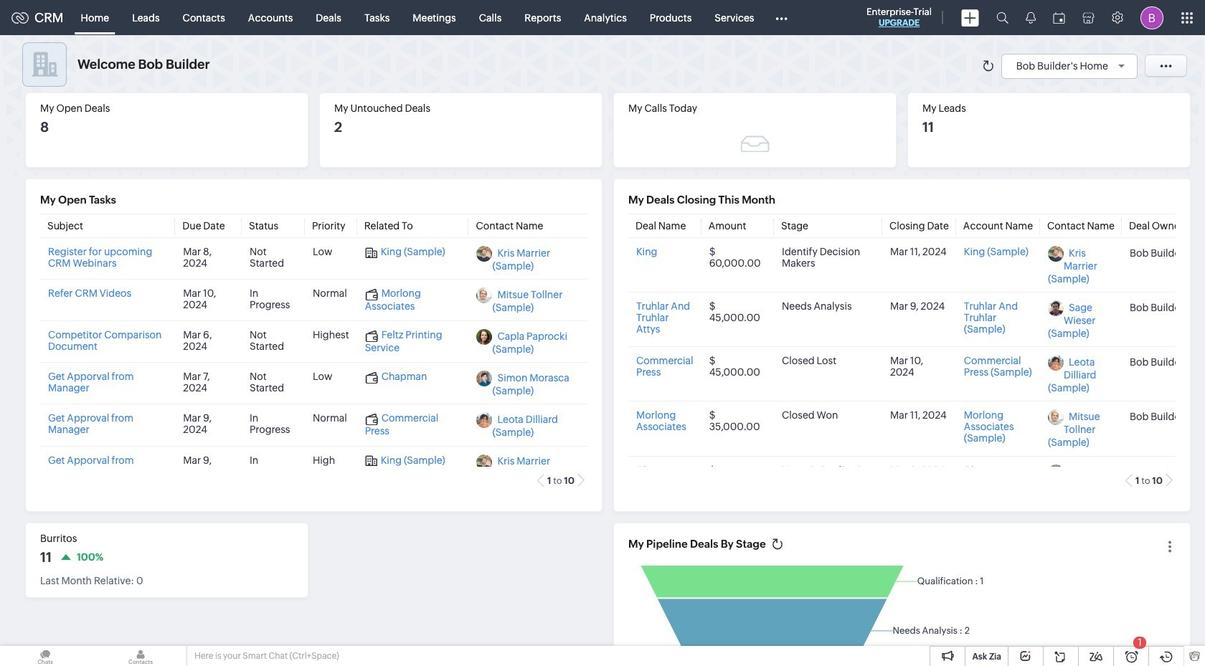 Task type: vqa. For each thing, say whether or not it's contained in the screenshot.
logo
yes



Task type: locate. For each thing, give the bounding box(es) containing it.
signals image
[[1026, 11, 1036, 24]]

signals element
[[1017, 0, 1045, 35]]

create menu image
[[961, 9, 979, 26]]

chats image
[[0, 646, 90, 666]]

profile image
[[1141, 6, 1164, 29]]

create menu element
[[953, 0, 988, 35]]

search element
[[988, 0, 1017, 35]]

calendar image
[[1053, 12, 1065, 23]]



Task type: describe. For each thing, give the bounding box(es) containing it.
profile element
[[1132, 0, 1172, 35]]

search image
[[997, 11, 1009, 24]]

Other Modules field
[[766, 6, 797, 29]]

logo image
[[11, 12, 29, 23]]

contacts image
[[95, 646, 186, 666]]



